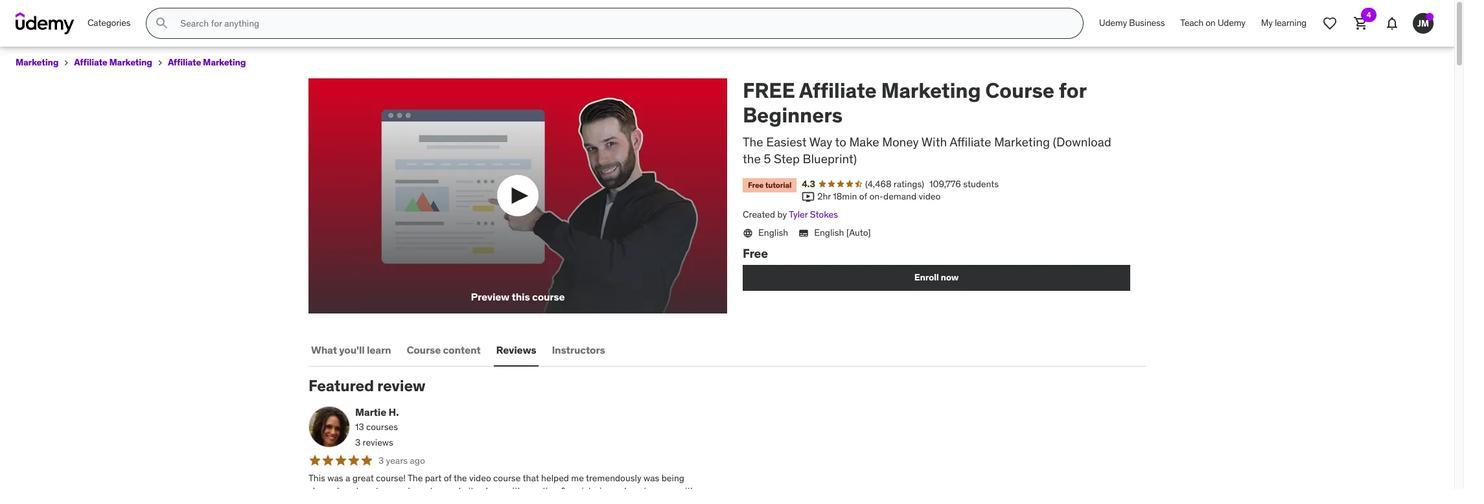 Task type: locate. For each thing, give the bounding box(es) containing it.
enroll now button
[[743, 265, 1131, 291]]

courses
[[366, 422, 398, 433]]

stokes
[[811, 209, 839, 221]]

xsmall image
[[61, 58, 72, 68]]

1 vertical spatial video
[[469, 473, 491, 485]]

english [auto]
[[815, 227, 871, 239]]

1 horizontal spatial was
[[644, 473, 660, 485]]

english
[[759, 227, 789, 239], [815, 227, 845, 239]]

2 udemy from the left
[[1218, 17, 1246, 29]]

2 english from the left
[[815, 227, 845, 239]]

1 horizontal spatial to
[[836, 134, 847, 150]]

affiliate
[[74, 56, 107, 68], [168, 56, 201, 68], [800, 77, 877, 104], [950, 134, 992, 150]]

reviews
[[363, 437, 393, 449]]

affiliate up way
[[800, 77, 877, 104]]

0 horizontal spatial udemy
[[1100, 17, 1128, 29]]

marketing right xsmall icon
[[203, 56, 246, 68]]

my
[[1262, 17, 1273, 29]]

0 horizontal spatial affiliate marketing
[[74, 56, 152, 68]]

0 vertical spatial course
[[532, 291, 565, 303]]

1 vertical spatial free
[[743, 245, 768, 261]]

categories button
[[80, 8, 138, 39]]

udemy right on
[[1218, 17, 1246, 29]]

small image
[[802, 191, 815, 204]]

blueprint)
[[803, 151, 858, 167]]

the up create
[[408, 473, 423, 485]]

3 left 'years'
[[379, 455, 384, 467]]

video down 109,776
[[919, 191, 941, 203]]

teach
[[1181, 17, 1204, 29]]

of
[[860, 191, 868, 203], [444, 473, 452, 485]]

affiliate marketing down categories dropdown button
[[74, 56, 152, 68]]

0 horizontal spatial of
[[444, 473, 452, 485]]

business
[[1130, 17, 1166, 29]]

1 horizontal spatial video
[[919, 191, 941, 203]]

affiliate right xsmall icon
[[168, 56, 201, 68]]

course
[[986, 77, 1055, 104], [407, 343, 441, 356]]

free affiliate marketing course for beginners the easiest way to make money with affiliate marketing (download the 5 step blueprint)
[[743, 77, 1112, 167]]

great
[[353, 473, 374, 485]]

course left content
[[407, 343, 441, 356]]

to down great
[[356, 486, 364, 490]]

0 horizontal spatial course
[[494, 473, 521, 485]]

on-
[[870, 191, 884, 203]]

was up name
[[644, 473, 660, 485]]

free for free tutorial
[[748, 180, 764, 190]]

english down by
[[759, 227, 789, 239]]

1 horizontal spatial affiliate marketing link
[[168, 54, 246, 71]]

marketing link
[[16, 54, 59, 71]]

video inside this was a great course! the part of the video course that helped me tremendously was being shown how to set-up and create a website along with creating & registering a domain name wit
[[469, 473, 491, 485]]

helped
[[542, 473, 569, 485]]

course language image
[[743, 228, 754, 239]]

creating
[[525, 486, 559, 490]]

(4,468
[[866, 178, 892, 190]]

0 vertical spatial of
[[860, 191, 868, 203]]

teach on udemy link
[[1173, 8, 1254, 39]]

1 horizontal spatial course
[[986, 77, 1055, 104]]

part
[[425, 473, 442, 485]]

free left tutorial
[[748, 180, 764, 190]]

0 horizontal spatial to
[[356, 486, 364, 490]]

3 down 13
[[355, 437, 361, 449]]

marketing left xsmall image
[[16, 56, 59, 68]]

Search for anything text field
[[178, 12, 1068, 34]]

you have alerts image
[[1427, 13, 1434, 21]]

of right part
[[444, 473, 452, 485]]

free
[[748, 180, 764, 190], [743, 245, 768, 261]]

affiliate marketing link down categories dropdown button
[[74, 54, 152, 71]]

0 horizontal spatial 3
[[355, 437, 361, 449]]

reviews button
[[494, 335, 539, 366]]

udemy business link
[[1092, 8, 1173, 39]]

2 affiliate marketing link from the left
[[168, 54, 246, 71]]

jm
[[1418, 17, 1430, 29]]

to right way
[[836, 134, 847, 150]]

0 vertical spatial video
[[919, 191, 941, 203]]

teach on udemy
[[1181, 17, 1246, 29]]

1 vertical spatial the
[[454, 473, 467, 485]]

1 vertical spatial of
[[444, 473, 452, 485]]

enroll
[[915, 272, 939, 283]]

course
[[532, 291, 565, 303], [494, 473, 521, 485]]

the up website
[[454, 473, 467, 485]]

a
[[346, 473, 350, 485], [440, 486, 445, 490], [615, 486, 619, 490]]

along
[[481, 486, 504, 490]]

affiliate marketing
[[74, 56, 152, 68], [168, 56, 246, 68]]

(4,468 ratings)
[[866, 178, 925, 190]]

review
[[377, 376, 426, 396]]

1 horizontal spatial udemy
[[1218, 17, 1246, 29]]

course!
[[376, 473, 406, 485]]

0 horizontal spatial video
[[469, 473, 491, 485]]

make
[[850, 134, 880, 150]]

to inside this was a great course! the part of the video course that helped me tremendously was being shown how to set-up and create a website along with creating & registering a domain name wit
[[356, 486, 364, 490]]

109,776 students
[[930, 178, 999, 190]]

video up along
[[469, 473, 491, 485]]

affiliate right xsmall image
[[74, 56, 107, 68]]

course content button
[[404, 335, 483, 366]]

marketing up with
[[882, 77, 981, 104]]

featured
[[309, 376, 374, 396]]

0 horizontal spatial was
[[328, 473, 343, 485]]

0 vertical spatial to
[[836, 134, 847, 150]]

0 vertical spatial the
[[743, 134, 764, 150]]

udemy left the business
[[1100, 17, 1128, 29]]

tutorial
[[766, 180, 792, 190]]

1 horizontal spatial the
[[743, 151, 761, 167]]

1 horizontal spatial the
[[743, 134, 764, 150]]

demand
[[884, 191, 917, 203]]

shopping cart with 4 items image
[[1354, 16, 1370, 31]]

1 vertical spatial to
[[356, 486, 364, 490]]

free for free
[[743, 245, 768, 261]]

jm link
[[1409, 8, 1440, 39]]

closed captions image
[[799, 228, 809, 238]]

1 english from the left
[[759, 227, 789, 239]]

of left the on-
[[860, 191, 868, 203]]

students
[[964, 178, 999, 190]]

a down part
[[440, 486, 445, 490]]

0 vertical spatial course
[[986, 77, 1055, 104]]

1 horizontal spatial affiliate marketing
[[168, 56, 246, 68]]

0 horizontal spatial a
[[346, 473, 350, 485]]

the left 5
[[743, 151, 761, 167]]

martie
[[355, 406, 387, 419]]

for
[[1059, 77, 1087, 104]]

was up how
[[328, 473, 343, 485]]

english down stokes
[[815, 227, 845, 239]]

109,776
[[930, 178, 962, 190]]

1 vertical spatial course
[[494, 473, 521, 485]]

course up with
[[494, 473, 521, 485]]

domain
[[622, 486, 652, 490]]

1 horizontal spatial 3
[[379, 455, 384, 467]]

notifications image
[[1385, 16, 1401, 31]]

2 affiliate marketing from the left
[[168, 56, 246, 68]]

english for english
[[759, 227, 789, 239]]

my learning link
[[1254, 8, 1315, 39]]

0 vertical spatial the
[[743, 151, 761, 167]]

1 vertical spatial course
[[407, 343, 441, 356]]

18min
[[834, 191, 858, 203]]

a up how
[[346, 473, 350, 485]]

1 horizontal spatial english
[[815, 227, 845, 239]]

2 was from the left
[[644, 473, 660, 485]]

1 vertical spatial the
[[408, 473, 423, 485]]

affiliate marketing link right xsmall icon
[[168, 54, 246, 71]]

english for english [auto]
[[815, 227, 845, 239]]

marketing left xsmall icon
[[109, 56, 152, 68]]

udemy business
[[1100, 17, 1166, 29]]

a down tremendously
[[615, 486, 619, 490]]

0 vertical spatial free
[[748, 180, 764, 190]]

0 horizontal spatial the
[[454, 473, 467, 485]]

(download
[[1054, 134, 1112, 150]]

course right this
[[532, 291, 565, 303]]

free down course language icon
[[743, 245, 768, 261]]

preview this course button
[[309, 78, 728, 314]]

reviews
[[496, 343, 537, 356]]

0 vertical spatial 3
[[355, 437, 361, 449]]

my learning
[[1262, 17, 1307, 29]]

of inside this was a great course! the part of the video course that helped me tremendously was being shown how to set-up and create a website along with creating & registering a domain name wit
[[444, 473, 452, 485]]

0 horizontal spatial affiliate marketing link
[[74, 54, 152, 71]]

the left easiest
[[743, 134, 764, 150]]

0 horizontal spatial the
[[408, 473, 423, 485]]

0 horizontal spatial english
[[759, 227, 789, 239]]

course left for
[[986, 77, 1055, 104]]

0 horizontal spatial course
[[407, 343, 441, 356]]

the
[[743, 134, 764, 150], [408, 473, 423, 485]]

1 horizontal spatial course
[[532, 291, 565, 303]]

affiliate marketing right xsmall icon
[[168, 56, 246, 68]]



Task type: describe. For each thing, give the bounding box(es) containing it.
the inside this was a great course! the part of the video course that helped me tremendously was being shown how to set-up and create a website along with creating & registering a domain name wit
[[408, 473, 423, 485]]

submit search image
[[155, 16, 170, 31]]

shown
[[309, 486, 335, 490]]

2hr 18min of on-demand video
[[818, 191, 941, 203]]

3 years ago
[[379, 455, 425, 467]]

what you'll learn button
[[309, 335, 394, 366]]

by
[[778, 209, 787, 221]]

ratings)
[[894, 178, 925, 190]]

tremendously
[[586, 473, 642, 485]]

this was a great course! the part of the video course that helped me tremendously was being shown how to set-up and create a website along with creating & registering a domain name wit
[[309, 473, 696, 490]]

preview
[[471, 291, 510, 303]]

the inside free affiliate marketing course for beginners the easiest way to make money with affiliate marketing (download the 5 step blueprint)
[[743, 151, 761, 167]]

marketing up students
[[995, 134, 1051, 150]]

created
[[743, 209, 776, 221]]

course inside button
[[532, 291, 565, 303]]

tyler stokes link
[[789, 209, 839, 221]]

[auto]
[[847, 227, 871, 239]]

tyler
[[789, 209, 808, 221]]

wishlist image
[[1323, 16, 1339, 31]]

xsmall image
[[155, 58, 165, 68]]

on
[[1206, 17, 1216, 29]]

1 affiliate marketing from the left
[[74, 56, 152, 68]]

create
[[413, 486, 438, 490]]

free tutorial
[[748, 180, 792, 190]]

name
[[654, 486, 677, 490]]

me
[[572, 473, 584, 485]]

you'll
[[339, 343, 365, 356]]

instructors
[[552, 343, 605, 356]]

step
[[774, 151, 800, 167]]

&
[[561, 486, 566, 490]]

preview this course
[[471, 291, 565, 303]]

and
[[395, 486, 410, 490]]

course content
[[407, 343, 481, 356]]

learning
[[1276, 17, 1307, 29]]

categories
[[88, 17, 131, 29]]

1 horizontal spatial of
[[860, 191, 868, 203]]

what
[[311, 343, 337, 356]]

featured review
[[309, 376, 426, 396]]

enroll now
[[915, 272, 959, 283]]

4 link
[[1346, 8, 1377, 39]]

the inside this was a great course! the part of the video course that helped me tremendously was being shown how to set-up and create a website along with creating & registering a domain name wit
[[454, 473, 467, 485]]

created by tyler stokes
[[743, 209, 839, 221]]

what you'll learn
[[311, 343, 391, 356]]

with
[[922, 134, 948, 150]]

3 inside martie h. 13 courses 3 reviews
[[355, 437, 361, 449]]

website
[[447, 486, 479, 490]]

registering
[[569, 486, 613, 490]]

instructors button
[[550, 335, 608, 366]]

1 was from the left
[[328, 473, 343, 485]]

beginners
[[743, 102, 843, 129]]

to inside free affiliate marketing course for beginners the easiest way to make money with affiliate marketing (download the 5 step blueprint)
[[836, 134, 847, 150]]

2 horizontal spatial a
[[615, 486, 619, 490]]

free
[[743, 77, 796, 104]]

that
[[523, 473, 539, 485]]

being
[[662, 473, 685, 485]]

money
[[883, 134, 919, 150]]

h.
[[389, 406, 399, 419]]

up
[[383, 486, 393, 490]]

way
[[810, 134, 833, 150]]

years
[[386, 455, 408, 467]]

set-
[[366, 486, 383, 490]]

2hr
[[818, 191, 831, 203]]

the inside free affiliate marketing course for beginners the easiest way to make money with affiliate marketing (download the 5 step blueprint)
[[743, 134, 764, 150]]

1 affiliate marketing link from the left
[[74, 54, 152, 71]]

now
[[941, 272, 959, 283]]

1 horizontal spatial a
[[440, 486, 445, 490]]

13
[[355, 422, 364, 433]]

5
[[764, 151, 771, 167]]

affiliate right with
[[950, 134, 992, 150]]

this
[[512, 291, 530, 303]]

with
[[506, 486, 523, 490]]

content
[[443, 343, 481, 356]]

easiest
[[767, 134, 807, 150]]

1 udemy from the left
[[1100, 17, 1128, 29]]

martie huggins image
[[309, 407, 350, 448]]

4
[[1367, 10, 1372, 19]]

how
[[337, 486, 354, 490]]

learn
[[367, 343, 391, 356]]

ago
[[410, 455, 425, 467]]

course inside button
[[407, 343, 441, 356]]

1 vertical spatial 3
[[379, 455, 384, 467]]

course inside free affiliate marketing course for beginners the easiest way to make money with affiliate marketing (download the 5 step blueprint)
[[986, 77, 1055, 104]]

this
[[309, 473, 325, 485]]

4.3
[[802, 178, 816, 190]]

course inside this was a great course! the part of the video course that helped me tremendously was being shown how to set-up and create a website along with creating & registering a domain name wit
[[494, 473, 521, 485]]

udemy image
[[16, 12, 75, 34]]



Task type: vqa. For each thing, say whether or not it's contained in the screenshot.
TO
yes



